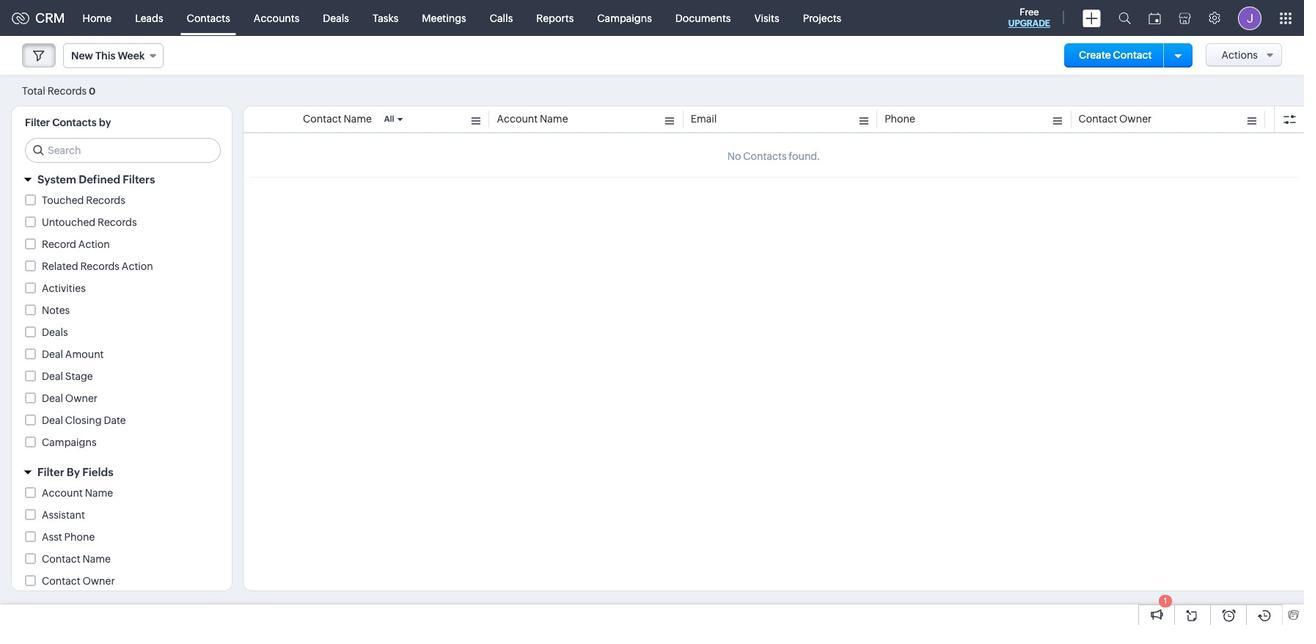 Task type: locate. For each thing, give the bounding box(es) containing it.
0 vertical spatial filter
[[25, 117, 50, 128]]

1 vertical spatial action
[[122, 261, 153, 272]]

filter left by
[[37, 466, 64, 478]]

contact name
[[303, 113, 372, 125], [42, 553, 111, 565]]

2 deal from the top
[[42, 371, 63, 382]]

create menu image
[[1083, 9, 1102, 27]]

system defined filters button
[[12, 167, 232, 192]]

contact owner down the create contact button
[[1079, 113, 1152, 125]]

0 vertical spatial campaigns
[[598, 12, 652, 24]]

1 vertical spatial campaigns
[[42, 437, 97, 448]]

0 vertical spatial owner
[[1120, 113, 1152, 125]]

records for related
[[80, 261, 120, 272]]

free upgrade
[[1009, 7, 1051, 29]]

action
[[78, 239, 110, 250], [122, 261, 153, 272]]

1 vertical spatial filter
[[37, 466, 64, 478]]

1 horizontal spatial action
[[122, 261, 153, 272]]

owner
[[1120, 113, 1152, 125], [65, 393, 98, 404], [83, 575, 115, 587]]

contact name left all
[[303, 113, 372, 125]]

campaigns inside campaigns link
[[598, 12, 652, 24]]

deal for deal owner
[[42, 393, 63, 404]]

0 horizontal spatial action
[[78, 239, 110, 250]]

profile element
[[1230, 0, 1271, 36]]

asst
[[42, 531, 62, 543]]

name
[[344, 113, 372, 125], [540, 113, 568, 125], [85, 487, 113, 499], [83, 553, 111, 565]]

0 horizontal spatial phone
[[64, 531, 95, 543]]

calls link
[[478, 0, 525, 36]]

free
[[1020, 7, 1040, 18]]

deal up the deal stage on the bottom left of the page
[[42, 349, 63, 360]]

documents
[[676, 12, 731, 24]]

tasks link
[[361, 0, 410, 36]]

filter
[[25, 117, 50, 128], [37, 466, 64, 478]]

1 vertical spatial contact name
[[42, 553, 111, 565]]

contact
[[1114, 49, 1153, 61], [303, 113, 342, 125], [1079, 113, 1118, 125], [42, 553, 80, 565], [42, 575, 80, 587]]

owner up closing
[[65, 393, 98, 404]]

filter for filter by fields
[[37, 466, 64, 478]]

deals down notes
[[42, 327, 68, 338]]

0 vertical spatial action
[[78, 239, 110, 250]]

filter by fields
[[37, 466, 113, 478]]

filter inside dropdown button
[[37, 466, 64, 478]]

total
[[22, 85, 45, 97]]

this
[[95, 50, 116, 62]]

closing
[[65, 415, 102, 426]]

0 horizontal spatial contact name
[[42, 553, 111, 565]]

1 vertical spatial contacts
[[52, 117, 97, 128]]

0 horizontal spatial campaigns
[[42, 437, 97, 448]]

activities
[[42, 283, 86, 294]]

system defined filters
[[37, 173, 155, 186]]

account
[[497, 113, 538, 125], [42, 487, 83, 499]]

records down record action
[[80, 261, 120, 272]]

documents link
[[664, 0, 743, 36]]

stage
[[65, 371, 93, 382]]

action down untouched records at the left of the page
[[122, 261, 153, 272]]

campaigns right "reports"
[[598, 12, 652, 24]]

records
[[47, 85, 87, 97], [86, 194, 125, 206], [98, 216, 137, 228], [80, 261, 120, 272]]

logo image
[[12, 12, 29, 24]]

new
[[71, 50, 93, 62]]

upgrade
[[1009, 18, 1051, 29]]

0 vertical spatial deals
[[323, 12, 349, 24]]

profile image
[[1239, 6, 1262, 30]]

records down touched records
[[98, 216, 137, 228]]

campaigns down closing
[[42, 437, 97, 448]]

0 vertical spatial account
[[497, 113, 538, 125]]

1 horizontal spatial contact owner
[[1079, 113, 1152, 125]]

deal down deal owner
[[42, 415, 63, 426]]

deal
[[42, 349, 63, 360], [42, 371, 63, 382], [42, 393, 63, 404], [42, 415, 63, 426]]

account name
[[497, 113, 568, 125], [42, 487, 113, 499]]

action up related records action
[[78, 239, 110, 250]]

system
[[37, 173, 76, 186]]

notes
[[42, 305, 70, 316]]

defined
[[79, 173, 120, 186]]

records for untouched
[[98, 216, 137, 228]]

deal for deal amount
[[42, 349, 63, 360]]

0 vertical spatial account name
[[497, 113, 568, 125]]

deal for deal stage
[[42, 371, 63, 382]]

date
[[104, 415, 126, 426]]

asst phone
[[42, 531, 95, 543]]

owner down the create contact button
[[1120, 113, 1152, 125]]

1 vertical spatial deals
[[42, 327, 68, 338]]

0 horizontal spatial account name
[[42, 487, 113, 499]]

records left the "0"
[[47, 85, 87, 97]]

0 horizontal spatial contact owner
[[42, 575, 115, 587]]

0 horizontal spatial account
[[42, 487, 83, 499]]

records down defined
[[86, 194, 125, 206]]

record
[[42, 239, 76, 250]]

contact owner
[[1079, 113, 1152, 125], [42, 575, 115, 587]]

deals
[[323, 12, 349, 24], [42, 327, 68, 338]]

contact name down the asst phone
[[42, 553, 111, 565]]

deal down the deal stage on the bottom left of the page
[[42, 393, 63, 404]]

0 vertical spatial contacts
[[187, 12, 230, 24]]

phone
[[885, 113, 916, 125], [64, 531, 95, 543]]

1 horizontal spatial contact name
[[303, 113, 372, 125]]

all
[[384, 114, 394, 123]]

contacts
[[187, 12, 230, 24], [52, 117, 97, 128]]

amount
[[65, 349, 104, 360]]

contact inside button
[[1114, 49, 1153, 61]]

owner down the asst phone
[[83, 575, 115, 587]]

Search text field
[[26, 139, 220, 162]]

records for touched
[[86, 194, 125, 206]]

1 horizontal spatial account name
[[497, 113, 568, 125]]

create contact button
[[1065, 43, 1167, 68]]

deal stage
[[42, 371, 93, 382]]

contact owner down the asst phone
[[42, 575, 115, 587]]

1 horizontal spatial account
[[497, 113, 538, 125]]

deal left stage
[[42, 371, 63, 382]]

reports link
[[525, 0, 586, 36]]

1 horizontal spatial campaigns
[[598, 12, 652, 24]]

4 deal from the top
[[42, 415, 63, 426]]

reports
[[537, 12, 574, 24]]

3 deal from the top
[[42, 393, 63, 404]]

contacts right leads link
[[187, 12, 230, 24]]

filter by fields button
[[12, 459, 232, 485]]

1 deal from the top
[[42, 349, 63, 360]]

meetings
[[422, 12, 467, 24]]

filter down total
[[25, 117, 50, 128]]

by
[[99, 117, 111, 128]]

0 horizontal spatial contacts
[[52, 117, 97, 128]]

1 horizontal spatial phone
[[885, 113, 916, 125]]

campaigns
[[598, 12, 652, 24], [42, 437, 97, 448]]

records for total
[[47, 85, 87, 97]]

1 vertical spatial contact owner
[[42, 575, 115, 587]]

contacts left by
[[52, 117, 97, 128]]

campaigns link
[[586, 0, 664, 36]]

1 vertical spatial owner
[[65, 393, 98, 404]]

deals left tasks link
[[323, 12, 349, 24]]

related records action
[[42, 261, 153, 272]]



Task type: describe. For each thing, give the bounding box(es) containing it.
fields
[[82, 466, 113, 478]]

visits
[[755, 12, 780, 24]]

calendar image
[[1149, 12, 1162, 24]]

search element
[[1110, 0, 1140, 36]]

visits link
[[743, 0, 792, 36]]

1 horizontal spatial deals
[[323, 12, 349, 24]]

1
[[1165, 597, 1168, 605]]

filter for filter contacts by
[[25, 117, 50, 128]]

untouched
[[42, 216, 96, 228]]

crm link
[[12, 10, 65, 26]]

accounts
[[254, 12, 300, 24]]

create menu element
[[1074, 0, 1110, 36]]

record action
[[42, 239, 110, 250]]

projects link
[[792, 0, 854, 36]]

week
[[118, 50, 145, 62]]

tasks
[[373, 12, 399, 24]]

meetings link
[[410, 0, 478, 36]]

contacts link
[[175, 0, 242, 36]]

search image
[[1119, 12, 1132, 24]]

projects
[[803, 12, 842, 24]]

1 vertical spatial account name
[[42, 487, 113, 499]]

accounts link
[[242, 0, 311, 36]]

0 vertical spatial phone
[[885, 113, 916, 125]]

deal amount
[[42, 349, 104, 360]]

0 vertical spatial contact name
[[303, 113, 372, 125]]

untouched records
[[42, 216, 137, 228]]

1 vertical spatial phone
[[64, 531, 95, 543]]

1 horizontal spatial contacts
[[187, 12, 230, 24]]

deal closing date
[[42, 415, 126, 426]]

crm
[[35, 10, 65, 26]]

deal for deal closing date
[[42, 415, 63, 426]]

leads
[[135, 12, 163, 24]]

new this week
[[71, 50, 145, 62]]

0 vertical spatial contact owner
[[1079, 113, 1152, 125]]

2 vertical spatial owner
[[83, 575, 115, 587]]

deals link
[[311, 0, 361, 36]]

create
[[1080, 49, 1112, 61]]

deal owner
[[42, 393, 98, 404]]

create contact
[[1080, 49, 1153, 61]]

filter contacts by
[[25, 117, 111, 128]]

email
[[691, 113, 717, 125]]

calls
[[490, 12, 513, 24]]

home link
[[71, 0, 123, 36]]

0
[[89, 85, 96, 97]]

leads link
[[123, 0, 175, 36]]

filters
[[123, 173, 155, 186]]

touched
[[42, 194, 84, 206]]

assistant
[[42, 509, 85, 521]]

New This Week field
[[63, 43, 164, 68]]

related
[[42, 261, 78, 272]]

touched records
[[42, 194, 125, 206]]

actions
[[1222, 49, 1259, 61]]

by
[[67, 466, 80, 478]]

1 vertical spatial account
[[42, 487, 83, 499]]

0 horizontal spatial deals
[[42, 327, 68, 338]]

total records 0
[[22, 85, 96, 97]]

home
[[83, 12, 112, 24]]



Task type: vqa. For each thing, say whether or not it's contained in the screenshot.
signals Icon
no



